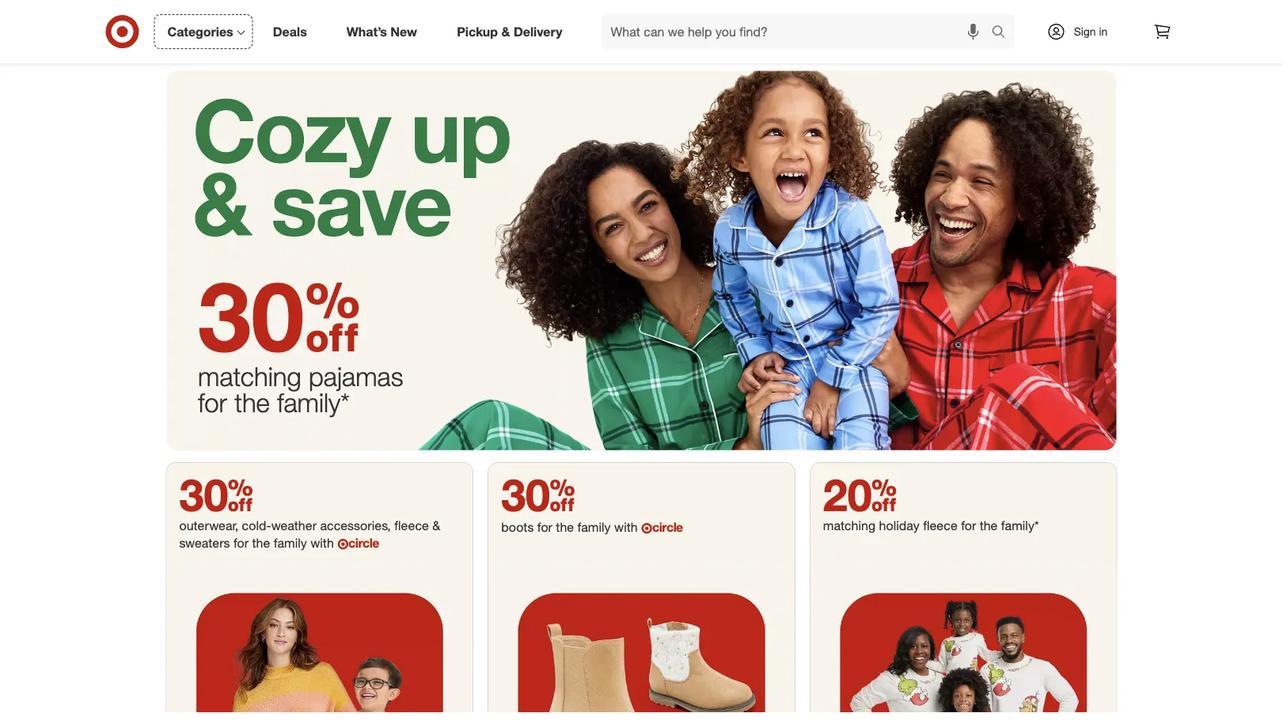 Task type: describe. For each thing, give the bounding box(es) containing it.
what's new link
[[333, 14, 437, 49]]

the inside outerwear, cold-weather accessories, fleece & sweaters for the family with
[[252, 535, 270, 551]]

outerwear, cold-weather accessories, fleece & sweaters for the family with
[[179, 518, 440, 551]]

sweaters
[[179, 535, 230, 551]]

sign in link
[[1034, 14, 1133, 49]]

add to cart for 3rd add to cart button from the right
[[701, 8, 752, 20]]

to for 1st add to cart button from right
[[1034, 8, 1043, 20]]

1 horizontal spatial with
[[614, 520, 638, 535]]

20
[[823, 468, 897, 522]]

weather
[[271, 518, 317, 533]]

family inside outerwear, cold-weather accessories, fleece & sweaters for the family with
[[274, 535, 307, 551]]

deals
[[273, 24, 307, 39]]

carousel region
[[167, 0, 1117, 71]]

delivery
[[514, 24, 563, 39]]

to for 2nd add to cart button from right
[[878, 8, 887, 20]]

what's
[[347, 24, 387, 39]]

outerwear,
[[179, 518, 238, 533]]

1 add to cart button from the left
[[195, 1, 323, 26]]

to for 1st add to cart button from the left
[[254, 8, 263, 20]]

boots for the family with
[[501, 520, 641, 535]]

add to cart for 1st add to cart button from right
[[1013, 8, 1064, 20]]

search
[[985, 25, 1023, 41]]

pickup
[[457, 24, 498, 39]]

fleece inside outerwear, cold-weather accessories, fleece & sweaters for the family with
[[394, 518, 429, 533]]

holiday
[[879, 518, 920, 533]]

matching inside matching pajamas for the family*
[[198, 361, 301, 393]]

new
[[391, 24, 417, 39]]

the inside 20 matching holiday fleece for the family*
[[980, 518, 998, 533]]

3 add to cart button from the left
[[819, 1, 947, 26]]

fleece inside 20 matching holiday fleece for the family*
[[923, 518, 958, 533]]

& inside pickup & delivery link
[[502, 24, 510, 39]]

0 vertical spatial family
[[578, 520, 611, 535]]

sign
[[1074, 25, 1096, 38]]

family* inside matching pajamas for the family*
[[277, 387, 350, 419]]

30 for boots
[[501, 468, 575, 522]]

add to cart for 2nd add to cart button from right
[[857, 8, 908, 20]]

30 
[[198, 258, 360, 374]]

& inside outerwear, cold-weather accessories, fleece & sweaters for the family with
[[432, 518, 440, 533]]

matching inside 20 matching holiday fleece for the family*
[[823, 518, 876, 533]]

circle for with
[[652, 520, 683, 535]]



Task type: locate. For each thing, give the bounding box(es) containing it.
0 horizontal spatial family*
[[277, 387, 350, 419]]

0 vertical spatial circle
[[652, 520, 683, 535]]

2 add from the left
[[701, 8, 719, 20]]

1 horizontal spatial family
[[578, 520, 611, 535]]

pajamas
[[309, 361, 403, 393]]

0 vertical spatial &
[[502, 24, 510, 39]]

1 add to cart from the left
[[233, 8, 284, 20]]

fleece right accessories,
[[394, 518, 429, 533]]

matching
[[198, 361, 301, 393], [823, 518, 876, 533]]

cart for 2nd add to cart button from right
[[890, 8, 908, 20]]

fleece
[[394, 518, 429, 533], [923, 518, 958, 533]]

1 vertical spatial circle
[[348, 535, 379, 551]]

cold-
[[242, 518, 271, 533]]

to
[[254, 8, 263, 20], [722, 8, 731, 20], [878, 8, 887, 20], [1034, 8, 1043, 20]]

for inside 20 matching holiday fleece for the family*
[[961, 518, 976, 533]]

1 to from the left
[[254, 8, 263, 20]]

3 to from the left
[[878, 8, 887, 20]]

family* inside 20 matching holiday fleece for the family*
[[1001, 518, 1039, 533]]

fleece right holiday
[[923, 518, 958, 533]]

1 vertical spatial with
[[310, 535, 334, 551]]

to for 3rd add to cart button from the right
[[722, 8, 731, 20]]

add for 3rd add to cart button from the right
[[701, 8, 719, 20]]

30
[[198, 258, 304, 374]]

0 horizontal spatial family
[[274, 535, 307, 551]]

30
[[179, 468, 253, 522], [501, 468, 575, 522]]

0 horizontal spatial &
[[432, 518, 440, 533]]

4 add to cart button from the left
[[975, 1, 1102, 26]]

family down weather
[[274, 535, 307, 551]]

sign in
[[1074, 25, 1108, 38]]

add to cart for 1st add to cart button from the left
[[233, 8, 284, 20]]

for
[[198, 387, 227, 419], [961, 518, 976, 533], [537, 520, 553, 535], [234, 535, 249, 551]]

add to cart
[[233, 8, 284, 20], [701, 8, 752, 20], [857, 8, 908, 20], [1013, 8, 1064, 20]]

20 matching holiday fleece for the family*
[[823, 468, 1043, 533]]

the inside matching pajamas for the family*
[[234, 387, 270, 419]]

0 horizontal spatial matching
[[198, 361, 301, 393]]

circle for fleece
[[348, 535, 379, 551]]

for inside outerwear, cold-weather accessories, fleece & sweaters for the family with
[[234, 535, 249, 551]]

0 horizontal spatial circle
[[348, 535, 379, 551]]

the
[[234, 387, 270, 419], [980, 518, 998, 533], [556, 520, 574, 535], [252, 535, 270, 551]]

pickup & delivery
[[457, 24, 563, 39]]

1 vertical spatial matching
[[823, 518, 876, 533]]

2 30 from the left
[[501, 468, 575, 522]]

1 vertical spatial family*
[[1001, 518, 1039, 533]]

categories link
[[154, 14, 253, 49]]

2 to from the left
[[722, 8, 731, 20]]

0 vertical spatial with
[[614, 520, 638, 535]]

deals link
[[259, 14, 327, 49]]

4 cart from the left
[[1046, 8, 1064, 20]]

1 vertical spatial &
[[432, 518, 440, 533]]

1 horizontal spatial circle
[[652, 520, 683, 535]]

2 fleece from the left
[[923, 518, 958, 533]]

What can we help you find? suggestions appear below search field
[[601, 14, 996, 49]]

what's new
[[347, 24, 417, 39]]

add to cart button
[[195, 1, 323, 26], [663, 1, 791, 26], [819, 1, 947, 26], [975, 1, 1102, 26]]

4 add from the left
[[1013, 8, 1031, 20]]

add for 2nd add to cart button from right
[[857, 8, 875, 20]]

with inside outerwear, cold-weather accessories, fleece & sweaters for the family with
[[310, 535, 334, 551]]

3 add from the left
[[857, 8, 875, 20]]


[[304, 258, 360, 374]]

1 30 from the left
[[179, 468, 253, 522]]

accessories,
[[320, 518, 391, 533]]

0 vertical spatial family*
[[277, 387, 350, 419]]

1 horizontal spatial fleece
[[923, 518, 958, 533]]

0 horizontal spatial fleece
[[394, 518, 429, 533]]

2 add to cart button from the left
[[663, 1, 791, 26]]

cozy up & save image
[[167, 71, 1117, 451]]

search button
[[985, 14, 1023, 52]]

2 cart from the left
[[734, 8, 752, 20]]

&
[[502, 24, 510, 39], [432, 518, 440, 533]]

0 horizontal spatial 30
[[179, 468, 253, 522]]

1 horizontal spatial matching
[[823, 518, 876, 533]]

family right boots
[[578, 520, 611, 535]]

1 cart from the left
[[266, 8, 284, 20]]

1 horizontal spatial 30
[[501, 468, 575, 522]]

3 add to cart from the left
[[857, 8, 908, 20]]

add
[[233, 8, 251, 20], [701, 8, 719, 20], [857, 8, 875, 20], [1013, 8, 1031, 20]]

1 add from the left
[[233, 8, 251, 20]]

for inside matching pajamas for the family*
[[198, 387, 227, 419]]

1 fleece from the left
[[394, 518, 429, 533]]

add for 1st add to cart button from the left
[[233, 8, 251, 20]]

4 add to cart from the left
[[1013, 8, 1064, 20]]

add for 1st add to cart button from right
[[1013, 8, 1031, 20]]

1 horizontal spatial &
[[502, 24, 510, 39]]

0 horizontal spatial with
[[310, 535, 334, 551]]

matching pajamas for the family*
[[198, 361, 403, 419]]

cart for 1st add to cart button from right
[[1046, 8, 1064, 20]]

1 horizontal spatial family*
[[1001, 518, 1039, 533]]

family*
[[277, 387, 350, 419], [1001, 518, 1039, 533]]

3 cart from the left
[[890, 8, 908, 20]]

1 vertical spatial family
[[274, 535, 307, 551]]

circle
[[652, 520, 683, 535], [348, 535, 379, 551]]

4 to from the left
[[1034, 8, 1043, 20]]

family
[[578, 520, 611, 535], [274, 535, 307, 551]]

30 for outerwear,
[[179, 468, 253, 522]]

2 add to cart from the left
[[701, 8, 752, 20]]

cart for 3rd add to cart button from the right
[[734, 8, 752, 20]]

in
[[1099, 25, 1108, 38]]

with
[[614, 520, 638, 535], [310, 535, 334, 551]]

cart for 1st add to cart button from the left
[[266, 8, 284, 20]]

pickup & delivery link
[[443, 14, 582, 49]]

0 vertical spatial matching
[[198, 361, 301, 393]]

cart
[[266, 8, 284, 20], [734, 8, 752, 20], [890, 8, 908, 20], [1046, 8, 1064, 20]]

categories
[[167, 24, 233, 39]]

boots
[[501, 520, 534, 535]]



Task type: vqa. For each thing, say whether or not it's contained in the screenshot.
family in the 'outerwear, cold-weather accessories, fleece & sweaters for the family with'
yes



